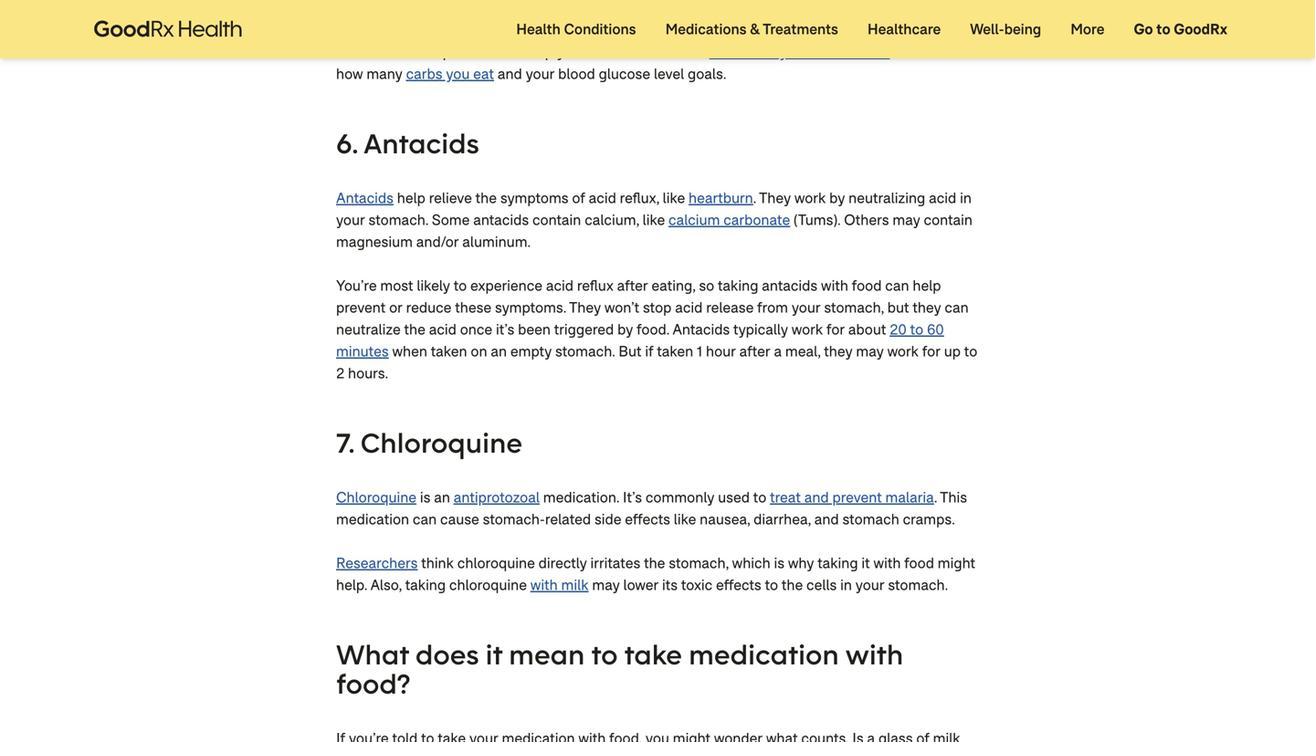 Task type: vqa. For each thing, say whether or not it's contained in the screenshot.
(1
no



Task type: locate. For each thing, give the bounding box(es) containing it.
prevent
[[336, 298, 386, 317], [832, 488, 882, 507]]

prevent up stomach
[[832, 488, 882, 507]]

dialog
[[0, 0, 1315, 742]]

0 horizontal spatial for
[[827, 320, 845, 339]]

0 vertical spatial may
[[893, 211, 920, 230]]

acid
[[589, 189, 616, 208], [929, 189, 956, 208], [546, 276, 574, 295], [675, 298, 703, 317], [429, 320, 457, 339]]

contain inside the (tums). others may contain magnesium and/or aluminum.
[[924, 211, 973, 230]]

0 horizontal spatial may
[[592, 576, 620, 595]]

help
[[525, 42, 553, 62], [397, 189, 425, 208], [913, 276, 941, 295]]

after down the typically
[[739, 342, 770, 361]]

your left blood
[[526, 64, 555, 84]]

0 vertical spatial help
[[525, 42, 553, 62]]

food up the about
[[852, 276, 882, 295]]

chloroquine down think
[[449, 576, 527, 595]]

healthcare button
[[853, 0, 956, 58]]

for left the about
[[827, 320, 845, 339]]

1 vertical spatial .
[[934, 488, 937, 507]]

go to goodrx link
[[1119, 0, 1242, 58]]

neutralizing
[[849, 189, 925, 208]]

they inside the when taken on an empty stomach. but if taken 1 hour after a meal, they may work for up to 2 hours.
[[824, 342, 853, 361]]

by up (tums).
[[829, 189, 845, 208]]

&
[[750, 20, 760, 39]]

effects
[[625, 510, 670, 529], [716, 576, 761, 595]]

. this medication can cause stomach-related side effects like nausea, diarrhea, and stomach cramps.
[[336, 488, 967, 529]]

an
[[491, 342, 507, 361], [434, 488, 450, 507]]

also,
[[370, 576, 402, 595]]

work inside you're most likely to experience acid reflux after eating, so taking antacids with food can help prevent or reduce these symptoms. they won't stop acid release from your stomach, but they can neutralize the acid once it's been triggered by food. antacids typically work for about
[[792, 320, 823, 339]]

0 vertical spatial it
[[862, 554, 870, 573]]

0 vertical spatial they
[[759, 189, 791, 208]]

mean
[[509, 637, 585, 673]]

think chloroquine directly irritates the stomach, which is why taking it with food might help. also, taking chloroquine
[[336, 554, 975, 595]]

1 horizontal spatial it
[[862, 554, 870, 573]]

treatments
[[763, 20, 838, 39]]

2 vertical spatial work
[[887, 342, 919, 361]]

you up carbs you eat and your blood glucose level goals.
[[557, 42, 581, 62]]

antiprotozoal
[[454, 488, 540, 507]]

0 vertical spatial by
[[829, 189, 845, 208]]

an up cause
[[434, 488, 450, 507]]

medication down with milk may lower its toxic effects to the cells in your stomach.
[[689, 637, 839, 673]]

1 vertical spatial effects
[[716, 576, 761, 595]]

prevent down you're
[[336, 298, 386, 317]]

1 vertical spatial chloroquine
[[336, 488, 416, 507]]

related
[[545, 510, 591, 529]]

contain inside . they work by neutralizing acid in your stomach. some antacids contain calcium, like
[[532, 211, 581, 230]]

help down the health
[[525, 42, 553, 62]]

take
[[624, 637, 682, 673]]

chloroquine up antiprotozoal link
[[361, 425, 522, 461]]

to up goals.
[[693, 42, 706, 62]]

0 horizontal spatial antacids
[[473, 211, 529, 230]]

in right the neutralizing
[[960, 189, 972, 208]]

0 vertical spatial after
[[617, 276, 648, 295]]

after inside you're most likely to experience acid reflux after eating, so taking antacids with food can help prevent or reduce these symptoms. they won't stop acid release from your stomach, but they can neutralize the acid once it's been triggered by food. antacids typically work for about
[[617, 276, 648, 295]]

1 horizontal spatial may
[[856, 342, 884, 361]]

how down your
[[336, 64, 363, 84]]

contain down the neutralizing
[[924, 211, 973, 230]]

eat
[[473, 64, 494, 84]]

glucose
[[599, 64, 650, 84]]

goodrx health image
[[84, 10, 252, 48]]

the up when on the left top
[[404, 320, 425, 339]]

0 horizontal spatial they
[[569, 298, 601, 317]]

might
[[938, 554, 975, 573]]

0 vertical spatial an
[[491, 342, 507, 361]]

stomach. up magnesium
[[369, 211, 428, 230]]

for inside you're most likely to experience acid reflux after eating, so taking antacids with food can help prevent or reduce these symptoms. they won't stop acid release from your stomach, but they can neutralize the acid once it's been triggered by food. antacids typically work for about
[[827, 320, 845, 339]]

1 vertical spatial you
[[446, 64, 470, 84]]

after
[[617, 276, 648, 295], [739, 342, 770, 361]]

2 horizontal spatial may
[[893, 211, 920, 230]]

0 horizontal spatial by
[[617, 320, 633, 339]]

antacids inside . they work by neutralizing acid in your stomach. some antacids contain calcium, like
[[473, 211, 529, 230]]

0 horizontal spatial prevent
[[336, 298, 386, 317]]

work down 20
[[887, 342, 919, 361]]

they right meal,
[[824, 342, 853, 361]]

chloroquine down the "7."
[[336, 488, 416, 507]]

medication.
[[543, 488, 619, 507]]

1 vertical spatial they
[[569, 298, 601, 317]]

may for (tums). others may contain magnesium and/or aluminum.
[[893, 211, 920, 230]]

your
[[780, 42, 809, 62], [526, 64, 555, 84], [336, 211, 365, 230], [792, 298, 821, 317], [856, 576, 885, 595]]

hour
[[706, 342, 736, 361]]

. inside . this medication can cause stomach-related side effects like nausea, diarrhea, and stomach cramps.
[[934, 488, 937, 507]]

aluminum.
[[462, 232, 531, 252]]

may down the about
[[856, 342, 884, 361]]

it
[[862, 554, 870, 573], [486, 637, 502, 673]]

taking up release
[[718, 276, 758, 295]]

20 to 60 minutes link
[[336, 320, 944, 361]]

. left this
[[934, 488, 937, 507]]

0 vertical spatial stomach.
[[369, 211, 428, 230]]

1 horizontal spatial an
[[491, 342, 507, 361]]

antacids inside you're most likely to experience acid reflux after eating, so taking antacids with food can help prevent or reduce these symptoms. they won't stop acid release from your stomach, but they can neutralize the acid once it's been triggered by food. antacids typically work for about
[[762, 276, 818, 295]]

2 horizontal spatial can
[[945, 298, 969, 317]]

effects down chloroquine is an antiprotozoal medication. it's commonly used to treat and prevent malaria
[[625, 510, 670, 529]]

2 horizontal spatial stomach.
[[888, 576, 948, 595]]

1 contain from the left
[[532, 211, 581, 230]]

prevent inside you're most likely to experience acid reflux after eating, so taking antacids with food can help prevent or reduce these symptoms. they won't stop acid release from your stomach, but they can neutralize the acid once it's been triggered by food. antacids typically work for about
[[336, 298, 386, 317]]

this
[[940, 488, 967, 507]]

chloroquine
[[457, 554, 535, 573], [449, 576, 527, 595]]

0 vertical spatial work
[[794, 189, 826, 208]]

to up "these"
[[454, 276, 467, 295]]

by down won't
[[617, 320, 633, 339]]

may down irritates
[[592, 576, 620, 595]]

more button
[[1056, 0, 1119, 58]]

of
[[572, 189, 585, 208]]

taking down think
[[405, 576, 446, 595]]

chloroquine down the stomach-
[[457, 554, 535, 573]]

antacids up the from
[[762, 276, 818, 295]]

0 horizontal spatial after
[[617, 276, 648, 295]]

0 vertical spatial you
[[557, 42, 581, 62]]

food.
[[637, 320, 669, 339]]

taken down once
[[431, 342, 467, 361]]

on right based
[[937, 42, 953, 62]]

your down antacids link
[[336, 211, 365, 230]]

like up calcium
[[663, 189, 685, 208]]

how up 'level'
[[662, 42, 689, 62]]

0 vertical spatial stomach,
[[824, 298, 884, 317]]

health conditions button
[[502, 0, 651, 58]]

is left why
[[774, 554, 785, 573]]

the up lower
[[644, 554, 665, 573]]

researchers link
[[336, 554, 418, 573]]

they up 'carbonate' at the top of page
[[759, 189, 791, 208]]

food left might
[[904, 554, 934, 573]]

help left the relieve
[[397, 189, 425, 208]]

may inside the when taken on an empty stomach. but if taken 1 hour after a meal, they may work for up to 2 hours.
[[856, 342, 884, 361]]

go to goodrx
[[1134, 20, 1227, 39]]

these
[[455, 298, 491, 317]]

and
[[498, 64, 522, 84], [804, 488, 829, 507], [814, 510, 839, 529]]

to inside 20 to 60 minutes
[[910, 320, 923, 339]]

acid down reduce
[[429, 320, 457, 339]]

with milk link
[[530, 576, 589, 595]]

1
[[697, 342, 702, 361]]

2 vertical spatial help
[[913, 276, 941, 295]]

used
[[718, 488, 750, 507]]

0 horizontal spatial how
[[336, 64, 363, 84]]

to inside what does it mean to take medication with food?
[[591, 637, 618, 673]]

antacids up the relieve
[[364, 126, 479, 161]]

antacids up '1' at top
[[672, 320, 730, 339]]

medications
[[665, 20, 747, 39]]

2 vertical spatial like
[[674, 510, 696, 529]]

stomach. down might
[[888, 576, 948, 595]]

the inside think chloroquine directly irritates the stomach, which is why taking it with food might help. also, taking chloroquine
[[644, 554, 665, 573]]

well-being button
[[956, 0, 1056, 58]]

lower
[[623, 576, 659, 595]]

0 horizontal spatial food
[[852, 276, 882, 295]]

it right does
[[486, 637, 502, 673]]

0 vertical spatial for
[[827, 320, 845, 339]]

0 vertical spatial can
[[885, 276, 909, 295]]

0 horizontal spatial stomach.
[[369, 211, 428, 230]]

cramps.
[[903, 510, 955, 529]]

0 horizontal spatial taken
[[431, 342, 467, 361]]

level
[[654, 64, 684, 84]]

1 vertical spatial on
[[471, 342, 487, 361]]

for left up on the top right of the page
[[922, 342, 941, 361]]

1 vertical spatial may
[[856, 342, 884, 361]]

with
[[821, 276, 848, 295], [874, 554, 901, 573], [530, 576, 558, 595], [845, 637, 903, 673]]

0 horizontal spatial they
[[824, 342, 853, 361]]

toxic
[[681, 576, 713, 595]]

acid right the neutralizing
[[929, 189, 956, 208]]

with milk may lower its toxic effects to the cells in your stomach.
[[530, 576, 948, 595]]

but
[[619, 342, 642, 361]]

1 vertical spatial medication
[[689, 637, 839, 673]]

they inside . they work by neutralizing acid in your stomach. some antacids contain calcium, like
[[759, 189, 791, 208]]

stomach, inside think chloroquine directly irritates the stomach, which is why taking it with food might help. also, taking chloroquine
[[669, 554, 729, 573]]

1 vertical spatial by
[[617, 320, 633, 339]]

when
[[392, 342, 427, 361]]

eating,
[[652, 276, 695, 295]]

can left cause
[[413, 510, 437, 529]]

your down treatments at the top
[[780, 42, 809, 62]]

your right the from
[[792, 298, 821, 317]]

directly
[[539, 554, 587, 573]]

1 vertical spatial antacids
[[336, 189, 394, 208]]

up
[[944, 342, 961, 361]]

1 horizontal spatial taking
[[718, 276, 758, 295]]

like down commonly at the bottom of page
[[674, 510, 696, 529]]

like down "reflux,"
[[643, 211, 665, 230]]

1 horizontal spatial you
[[557, 42, 581, 62]]

2 vertical spatial can
[[413, 510, 437, 529]]

1 vertical spatial how
[[336, 64, 363, 84]]

and/or
[[416, 232, 459, 252]]

2 vertical spatial antacids
[[672, 320, 730, 339]]

0 vertical spatial medication
[[336, 510, 409, 529]]

help up 60
[[913, 276, 941, 295]]

your inside you're most likely to experience acid reflux after eating, so taking antacids with food can help prevent or reduce these symptoms. they won't stop acid release from your stomach, but they can neutralize the acid once it's been triggered by food. antacids typically work for about
[[792, 298, 821, 317]]

to left take
[[591, 637, 618, 673]]

1 vertical spatial for
[[922, 342, 941, 361]]

can up but
[[885, 276, 909, 295]]

stomach. inside . they work by neutralizing acid in your stomach. some antacids contain calcium, like
[[369, 211, 428, 230]]

0 vertical spatial antacids
[[473, 211, 529, 230]]

on down once
[[471, 342, 487, 361]]

0 horizontal spatial help
[[397, 189, 425, 208]]

magnesium
[[336, 232, 413, 252]]

can up up on the top right of the page
[[945, 298, 969, 317]]

food inside you're most likely to experience acid reflux after eating, so taking antacids with food can help prevent or reduce these symptoms. they won't stop acid release from your stomach, but they can neutralize the acid once it's been triggered by food. antacids typically work for about
[[852, 276, 882, 295]]

is right chloroquine link
[[420, 488, 431, 507]]

2 contain from the left
[[924, 211, 973, 230]]

to right 20
[[910, 320, 923, 339]]

0 horizontal spatial can
[[413, 510, 437, 529]]

antacids up magnesium
[[336, 189, 394, 208]]

and down treat and prevent malaria link
[[814, 510, 839, 529]]

well-being
[[970, 20, 1041, 39]]

an down it's
[[491, 342, 507, 361]]

and down will
[[498, 64, 522, 84]]

0 vertical spatial antacids
[[364, 126, 479, 161]]

1 horizontal spatial can
[[885, 276, 909, 295]]

1 horizontal spatial in
[[960, 189, 972, 208]]

may inside the (tums). others may contain magnesium and/or aluminum.
[[893, 211, 920, 230]]

think
[[421, 554, 454, 573]]

taking inside you're most likely to experience acid reflux after eating, so taking antacids with food can help prevent or reduce these symptoms. they won't stop acid release from your stomach, but they can neutralize the acid once it's been triggered by food. antacids typically work for about
[[718, 276, 758, 295]]

0 horizontal spatial stomach,
[[669, 554, 729, 573]]

1 vertical spatial can
[[945, 298, 969, 317]]

well-
[[970, 20, 1004, 39]]

1 vertical spatial an
[[434, 488, 450, 507]]

1 vertical spatial work
[[792, 320, 823, 339]]

with inside you're most likely to experience acid reflux after eating, so taking antacids with food can help prevent or reduce these symptoms. they won't stop acid release from your stomach, but they can neutralize the acid once it's been triggered by food. antacids typically work for about
[[821, 276, 848, 295]]

1 horizontal spatial they
[[913, 298, 941, 317]]

in right cells at the right bottom of page
[[840, 576, 852, 595]]

work up meal,
[[792, 320, 823, 339]]

may down the neutralizing
[[893, 211, 920, 230]]

can
[[885, 276, 909, 295], [945, 298, 969, 317], [413, 510, 437, 529]]

0 vertical spatial .
[[753, 189, 756, 208]]

cells
[[806, 576, 837, 595]]

stomach, up 'toxic'
[[669, 554, 729, 573]]

2 horizontal spatial taking
[[818, 554, 858, 573]]

contain down antacids help relieve the symptoms of acid reflux, like heartburn
[[532, 211, 581, 230]]

1 horizontal spatial antacids
[[762, 276, 818, 295]]

0 vertical spatial food
[[852, 276, 882, 295]]

effects down which in the bottom right of the page
[[716, 576, 761, 595]]

1 vertical spatial stomach.
[[555, 342, 615, 361]]

0 horizontal spatial you
[[446, 64, 470, 84]]

heartburn link
[[689, 189, 753, 208]]

contain
[[532, 211, 581, 230], [924, 211, 973, 230]]

. up 'carbonate' at the top of page
[[753, 189, 756, 208]]

1 horizontal spatial after
[[739, 342, 770, 361]]

taken left '1' at top
[[657, 342, 693, 361]]

chloroquine
[[361, 425, 522, 461], [336, 488, 416, 507]]

to right up on the top right of the page
[[964, 342, 977, 361]]

an inside the when taken on an empty stomach. but if taken 1 hour after a meal, they may work for up to 2 hours.
[[491, 342, 507, 361]]

after up won't
[[617, 276, 648, 295]]

0 horizontal spatial effects
[[625, 510, 670, 529]]

acid up calcium,
[[589, 189, 616, 208]]

conditions
[[564, 20, 636, 39]]

taken
[[431, 342, 467, 361], [657, 342, 693, 361]]

1 vertical spatial after
[[739, 342, 770, 361]]

1 horizontal spatial medication
[[689, 637, 839, 673]]

0 vertical spatial is
[[420, 488, 431, 507]]

0 vertical spatial prevent
[[336, 298, 386, 317]]

and right treat
[[804, 488, 829, 507]]

antacids
[[364, 126, 479, 161], [336, 189, 394, 208], [672, 320, 730, 339]]

stomach. down triggered
[[555, 342, 615, 361]]

1 vertical spatial like
[[643, 211, 665, 230]]

1 horizontal spatial for
[[922, 342, 941, 361]]

for inside the when taken on an empty stomach. but if taken 1 hour after a meal, they may work for up to 2 hours.
[[922, 342, 941, 361]]

but
[[887, 298, 909, 317]]

may
[[893, 211, 920, 230], [856, 342, 884, 361], [592, 576, 620, 595]]

0 horizontal spatial an
[[434, 488, 450, 507]]

food inside think chloroquine directly irritates the stomach, which is why taking it with food might help. also, taking chloroquine
[[904, 554, 934, 573]]

what does it mean to take medication with food?
[[336, 637, 903, 702]]

it down stomach
[[862, 554, 870, 573]]

you down provider
[[446, 64, 470, 84]]

they
[[913, 298, 941, 317], [824, 342, 853, 361]]

health conditions
[[516, 20, 636, 39]]

1 horizontal spatial stomach.
[[555, 342, 615, 361]]

2
[[336, 364, 344, 383]]

1 taken from the left
[[431, 342, 467, 361]]

work up (tums).
[[794, 189, 826, 208]]

antacids up aluminum.
[[473, 211, 529, 230]]

medication down chloroquine link
[[336, 510, 409, 529]]

. inside . they work by neutralizing acid in your stomach. some antacids contain calcium, like
[[753, 189, 756, 208]]

7. chloroquine
[[336, 425, 522, 461]]

0 horizontal spatial in
[[840, 576, 852, 595]]

1 horizontal spatial contain
[[924, 211, 973, 230]]

1 horizontal spatial they
[[759, 189, 791, 208]]

1 horizontal spatial taken
[[657, 342, 693, 361]]

1 horizontal spatial food
[[904, 554, 934, 573]]

1 vertical spatial prevent
[[832, 488, 882, 507]]

taking
[[718, 276, 758, 295], [818, 554, 858, 573], [405, 576, 446, 595]]

20
[[890, 320, 907, 339]]

to down which in the bottom right of the page
[[765, 576, 778, 595]]

calcium carbonate link
[[669, 211, 790, 230]]

taking up cells at the right bottom of page
[[818, 554, 858, 573]]

1 horizontal spatial on
[[937, 42, 953, 62]]

2 vertical spatial taking
[[405, 576, 446, 595]]

0 vertical spatial they
[[913, 298, 941, 317]]

1 vertical spatial stomach,
[[669, 554, 729, 573]]

2 vertical spatial may
[[592, 576, 620, 595]]

antacids link
[[336, 189, 394, 208]]

2 horizontal spatial help
[[913, 276, 941, 295]]

carbs
[[406, 64, 442, 84]]

they up 60
[[913, 298, 941, 317]]

they up triggered
[[569, 298, 601, 317]]

stomach, up the about
[[824, 298, 884, 317]]

to
[[1156, 20, 1171, 39], [693, 42, 706, 62], [454, 276, 467, 295], [910, 320, 923, 339], [964, 342, 977, 361], [753, 488, 766, 507], [765, 576, 778, 595], [591, 637, 618, 673]]

to inside the when taken on an empty stomach. but if taken 1 hour after a meal, they may work for up to 2 hours.
[[964, 342, 977, 361]]

1 vertical spatial is
[[774, 554, 785, 573]]



Task type: describe. For each thing, give the bounding box(es) containing it.
acid down 'eating,'
[[675, 298, 703, 317]]

is inside think chloroquine directly irritates the stomach, which is why taking it with food might help. also, taking chloroquine
[[774, 554, 785, 573]]

0 horizontal spatial taking
[[405, 576, 446, 595]]

work inside . they work by neutralizing acid in your stomach. some antacids contain calcium, like
[[794, 189, 826, 208]]

help.
[[336, 576, 367, 595]]

once
[[460, 320, 492, 339]]

by inside . they work by neutralizing acid in your stomach. some antacids contain calcium, like
[[829, 189, 845, 208]]

side
[[594, 510, 621, 529]]

it inside what does it mean to take medication with food?
[[486, 637, 502, 673]]

help inside you're most likely to experience acid reflux after eating, so taking antacids with food can help prevent or reduce these symptoms. they won't stop acid release from your stomach, but they can neutralize the acid once it's been triggered by food. antacids typically work for about
[[913, 276, 941, 295]]

1 horizontal spatial how
[[662, 42, 689, 62]]

medication inside what does it mean to take medication with food?
[[689, 637, 839, 673]]

nausea,
[[700, 510, 750, 529]]

won't
[[604, 298, 639, 317]]

others
[[844, 211, 889, 230]]

1 horizontal spatial effects
[[716, 576, 761, 595]]

0 vertical spatial chloroquine
[[361, 425, 522, 461]]

some
[[432, 211, 470, 230]]

calcium carbonate
[[669, 211, 790, 230]]

minutes
[[336, 342, 389, 361]]

by inside you're most likely to experience acid reflux after eating, so taking antacids with food can help prevent or reduce these symptoms. they won't stop acid release from your stomach, but they can neutralize the acid once it's been triggered by food. antacids typically work for about
[[617, 320, 633, 339]]

milk
[[561, 576, 589, 595]]

carbs you eat and your blood glucose level goals.
[[406, 64, 726, 84]]

like inside . they work by neutralizing acid in your stomach. some antacids contain calcium, like
[[643, 211, 665, 230]]

antiprotozoal link
[[454, 488, 540, 507]]

release
[[706, 298, 754, 317]]

medication inside . this medication can cause stomach-related side effects like nausea, diarrhea, and stomach cramps.
[[336, 510, 409, 529]]

stomach. inside the when taken on an empty stomach. but if taken 1 hour after a meal, they may work for up to 2 hours.
[[555, 342, 615, 361]]

it inside think chloroquine directly irritates the stomach, which is why taking it with food might help. also, taking chloroquine
[[862, 554, 870, 573]]

how inside based on how many
[[336, 64, 363, 84]]

your inside . they work by neutralizing acid in your stomach. some antacids contain calcium, like
[[336, 211, 365, 230]]

they inside you're most likely to experience acid reflux after eating, so taking antacids with food can help prevent or reduce these symptoms. they won't stop acid release from your stomach, but they can neutralize the acid once it's been triggered by food. antacids typically work for about
[[913, 298, 941, 317]]

may for with milk may lower its toxic effects to the cells in your stomach.
[[592, 576, 620, 595]]

insulin
[[812, 42, 855, 62]]

. for this
[[934, 488, 937, 507]]

carbonate
[[724, 211, 790, 230]]

a
[[774, 342, 782, 361]]

60
[[927, 320, 944, 339]]

to right go
[[1156, 20, 1171, 39]]

you're most likely to experience acid reflux after eating, so taking antacids with food can help prevent or reduce these symptoms. they won't stop acid release from your stomach, but they can neutralize the acid once it's been triggered by food. antacids typically work for about
[[336, 276, 969, 339]]

stomach
[[842, 510, 899, 529]]

can inside . this medication can cause stomach-related side effects like nausea, diarrhea, and stomach cramps.
[[413, 510, 437, 529]]

1 vertical spatial in
[[840, 576, 852, 595]]

calcium
[[669, 211, 720, 230]]

healthcare
[[868, 20, 941, 39]]

0 vertical spatial chloroquine
[[457, 554, 535, 573]]

from
[[757, 298, 788, 317]]

many
[[367, 64, 403, 84]]

with inside think chloroquine directly irritates the stomach, which is why taking it with food might help. also, taking chloroquine
[[874, 554, 901, 573]]

diarrhea,
[[754, 510, 811, 529]]

triggered
[[554, 320, 614, 339]]

the inside you're most likely to experience acid reflux after eating, so taking antacids with food can help prevent or reduce these symptoms. they won't stop acid release from your stomach, but they can neutralize the acid once it's been triggered by food. antacids typically work for about
[[404, 320, 425, 339]]

treat
[[770, 488, 801, 507]]

and inside . this medication can cause stomach-related side effects like nausea, diarrhea, and stomach cramps.
[[814, 510, 839, 529]]

on inside based on how many
[[937, 42, 953, 62]]

7.
[[336, 425, 354, 461]]

1 vertical spatial chloroquine
[[449, 576, 527, 595]]

dose
[[858, 42, 890, 62]]

chloroquine is an antiprotozoal medication. it's commonly used to treat and prevent malaria
[[336, 488, 934, 507]]

go
[[1134, 20, 1153, 39]]

1 vertical spatial and
[[804, 488, 829, 507]]

6.
[[336, 126, 358, 161]]

acid left reflux
[[546, 276, 574, 295]]

to inside you're most likely to experience acid reflux after eating, so taking antacids with food can help prevent or reduce these symptoms. they won't stop acid release from your stomach, but they can neutralize the acid once it's been triggered by food. antacids typically work for about
[[454, 276, 467, 295]]

medications & treatments button
[[651, 0, 853, 58]]

blood
[[558, 64, 595, 84]]

chloroquine link
[[336, 488, 416, 507]]

medications & treatments
[[665, 20, 838, 39]]

reflux,
[[620, 189, 659, 208]]

more
[[1071, 20, 1105, 39]]

health
[[516, 20, 561, 39]]

. they work by neutralizing acid in your stomach. some antacids contain calcium, like
[[336, 189, 972, 230]]

irritates
[[590, 554, 640, 573]]

healthcare
[[369, 42, 439, 62]]

0 horizontal spatial is
[[420, 488, 431, 507]]

being
[[1004, 20, 1041, 39]]

understand
[[584, 42, 659, 62]]

heartburn
[[689, 189, 753, 208]]

in inside . they work by neutralizing acid in your stomach. some antacids contain calcium, like
[[960, 189, 972, 208]]

2 vertical spatial stomach.
[[888, 576, 948, 595]]

. for they
[[753, 189, 756, 208]]

it's
[[496, 320, 514, 339]]

its
[[662, 576, 678, 595]]

hours.
[[348, 364, 388, 383]]

why
[[788, 554, 814, 573]]

it's
[[623, 488, 642, 507]]

calcium,
[[585, 211, 639, 230]]

based on how many
[[336, 42, 953, 84]]

symptoms
[[500, 189, 569, 208]]

reflux
[[577, 276, 614, 295]]

to left treat
[[753, 488, 766, 507]]

what
[[336, 637, 409, 673]]

neutralize
[[336, 320, 401, 339]]

antacids inside you're most likely to experience acid reflux after eating, so taking antacids with food can help prevent or reduce these symptoms. they won't stop acid release from your stomach, but they can neutralize the acid once it's been triggered by food. antacids typically work for about
[[672, 320, 730, 339]]

they inside you're most likely to experience acid reflux after eating, so taking antacids with food can help prevent or reduce these symptoms. they won't stop acid release from your stomach, but they can neutralize the acid once it's been triggered by food. antacids typically work for about
[[569, 298, 601, 317]]

when taken on an empty stomach. but if taken 1 hour after a meal, they may work for up to 2 hours.
[[336, 342, 977, 383]]

reduce
[[406, 298, 452, 317]]

effects inside . this medication can cause stomach-related side effects like nausea, diarrhea, and stomach cramps.
[[625, 510, 670, 529]]

which
[[732, 554, 771, 573]]

food?
[[336, 666, 410, 702]]

been
[[518, 320, 551, 339]]

stomach, inside you're most likely to experience acid reflux after eating, so taking antacids with food can help prevent or reduce these symptoms. they won't stop acid release from your stomach, but they can neutralize the acid once it's been triggered by food. antacids typically work for about
[[824, 298, 884, 317]]

0 vertical spatial and
[[498, 64, 522, 84]]

cause
[[440, 510, 479, 529]]

(tums). others may contain magnesium and/or aluminum.
[[336, 211, 973, 252]]

on inside the when taken on an empty stomach. but if taken 1 hour after a meal, they may work for up to 2 hours.
[[471, 342, 487, 361]]

treat and prevent malaria link
[[770, 488, 934, 507]]

work inside the when taken on an empty stomach. but if taken 1 hour after a meal, they may work for up to 2 hours.
[[887, 342, 919, 361]]

2 taken from the left
[[657, 342, 693, 361]]

with inside what does it mean to take medication with food?
[[845, 637, 903, 673]]

stomach-
[[483, 510, 545, 529]]

your
[[336, 42, 366, 62]]

goals.
[[688, 64, 726, 84]]

the right the relieve
[[476, 189, 497, 208]]

1 vertical spatial taking
[[818, 554, 858, 573]]

goodrx
[[1174, 20, 1227, 39]]

typically
[[733, 320, 788, 339]]

0 vertical spatial like
[[663, 189, 685, 208]]

antacids help relieve the symptoms of acid reflux, like heartburn
[[336, 189, 753, 208]]

after inside the when taken on an empty stomach. but if taken 1 hour after a meal, they may work for up to 2 hours.
[[739, 342, 770, 361]]

like inside . this medication can cause stomach-related side effects like nausea, diarrhea, and stomach cramps.
[[674, 510, 696, 529]]

provider
[[443, 42, 497, 62]]

stop
[[643, 298, 672, 317]]

(tums).
[[794, 211, 840, 230]]

your right cells at the right bottom of page
[[856, 576, 885, 595]]

1 horizontal spatial prevent
[[832, 488, 882, 507]]

20 to 60 minutes
[[336, 320, 944, 361]]

acid inside . they work by neutralizing acid in your stomach. some antacids contain calcium, like
[[929, 189, 956, 208]]

commonly
[[646, 488, 714, 507]]

the down why
[[782, 576, 803, 595]]



